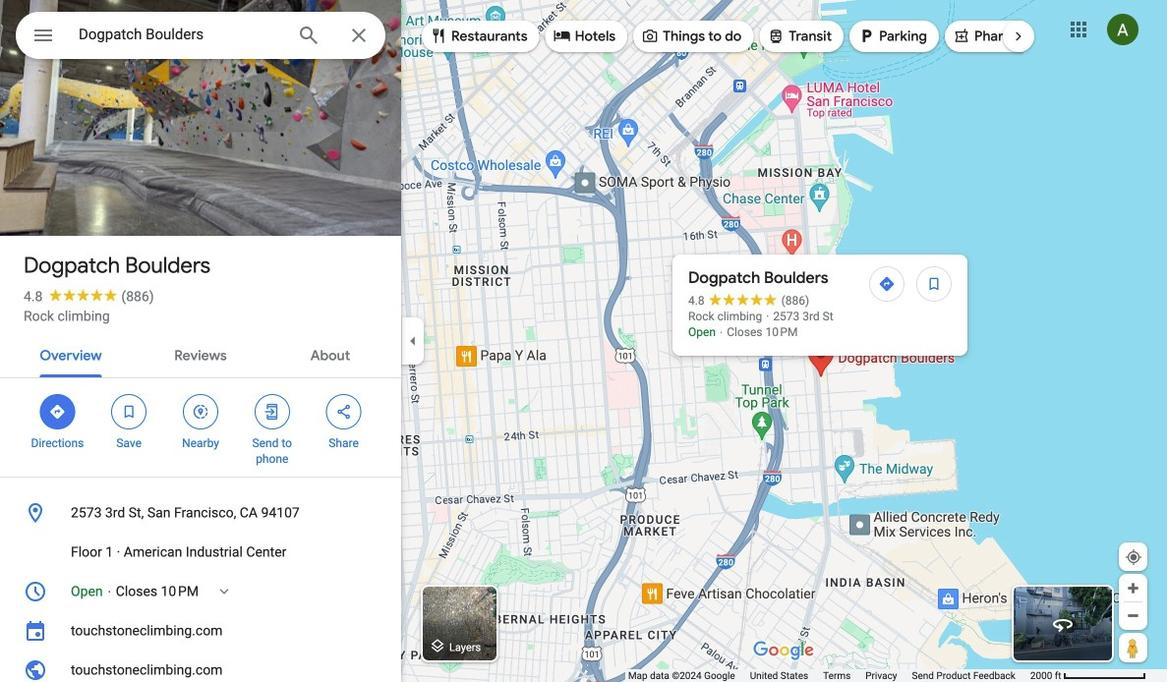 Task type: describe. For each thing, give the bounding box(es) containing it.
Dogpatch Boulders field
[[16, 12, 386, 65]]

show your location image
[[1125, 549, 1143, 567]]

4.8 stars image
[[43, 289, 121, 302]]

4.8 stars 886 reviews image
[[689, 293, 810, 309]]

zoom out image
[[1126, 609, 1141, 624]]

google account: augustus odena  
(augustus@adept.ai) image
[[1108, 14, 1139, 45]]

collapse side panel image
[[402, 331, 424, 352]]

google maps element
[[0, 0, 1168, 683]]

photo of dogpatch boulders image
[[0, 0, 401, 269]]

rock climbing element
[[689, 310, 763, 324]]

2573 3rd st element
[[774, 310, 834, 324]]

tab list inside google maps element
[[0, 331, 401, 378]]

dogpatch boulders element
[[689, 267, 829, 290]]



Task type: locate. For each thing, give the bounding box(es) containing it.
none search field inside google maps element
[[16, 12, 386, 65]]

zoom in image
[[1126, 581, 1141, 596]]

street view image
[[1052, 613, 1075, 637]]

available search options for this area region
[[407, 13, 1144, 60]]

dogpatch boulders main content
[[0, 0, 401, 683]]

None search field
[[16, 12, 386, 65]]

hours image
[[24, 580, 47, 604]]

None field
[[79, 23, 281, 46]]

show street view coverage image
[[1120, 634, 1148, 663]]

tab list
[[0, 331, 401, 378]]

show open hours for the week image
[[216, 583, 233, 601]]

none field inside dogpatch boulders field
[[79, 23, 281, 46]]

actions for dogpatch boulders region
[[0, 379, 401, 477]]

886 reviews element
[[121, 289, 154, 305]]

information for dogpatch boulders region
[[0, 494, 401, 683]]



Task type: vqa. For each thing, say whether or not it's contained in the screenshot.
4.8 stars 886 reviews image
yes



